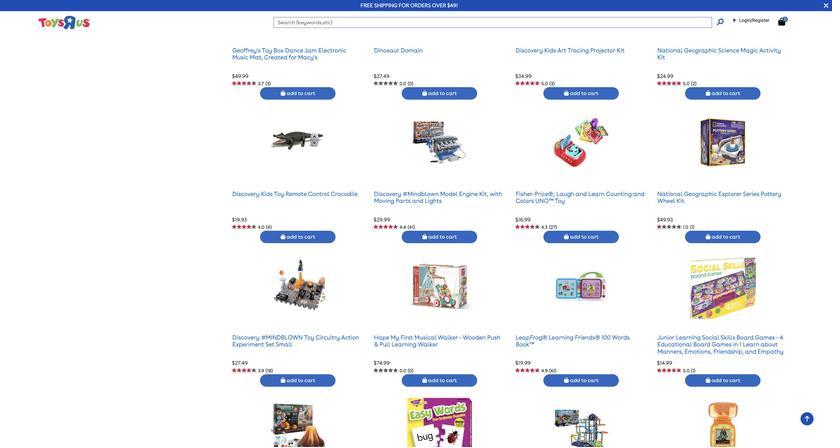 Task type: locate. For each thing, give the bounding box(es) containing it.
activity
[[760, 47, 781, 54]]

magic
[[741, 47, 758, 54]]

discovery up moving
[[374, 191, 401, 197]]

shopping bag image
[[779, 18, 785, 26], [422, 91, 427, 96], [564, 91, 569, 96], [706, 91, 711, 96], [281, 234, 285, 240], [422, 378, 427, 383], [706, 378, 711, 383]]

0 horizontal spatial learn
[[588, 191, 605, 197]]

learning inside "leapfrog® learning friends® 100 words book™"
[[549, 334, 574, 341]]

games down skills at bottom
[[712, 341, 732, 348]]

1 - from the left
[[459, 334, 461, 341]]

discovery up $34.99
[[516, 47, 543, 54]]

dinosaur
[[374, 47, 399, 54]]

about
[[761, 341, 778, 348]]

parts
[[396, 198, 411, 204]]

discovery up $19.93
[[232, 191, 259, 197]]

learning up the educational
[[676, 334, 701, 341]]

(1) down emotions,
[[691, 368, 696, 374]]

action
[[341, 334, 359, 341]]

1 vertical spatial learn
[[743, 341, 759, 348]]

fisher-price®; laugh and learn counting and colors uno™ toy image
[[554, 110, 608, 175]]

add to cart button
[[260, 87, 336, 100], [402, 87, 477, 100], [544, 87, 619, 100], [685, 87, 761, 100], [260, 231, 336, 243], [402, 231, 477, 243], [544, 231, 619, 243], [685, 231, 761, 243], [260, 375, 336, 387], [402, 375, 477, 387], [544, 375, 619, 387], [685, 375, 761, 387]]

1 horizontal spatial board
[[737, 334, 754, 341]]

national geographic science magic activity kit image
[[696, 0, 750, 32]]

$74.99
[[374, 360, 390, 367]]

discovery #mindblown toy circuitry action experiment set small
[[232, 334, 359, 348]]

2 vertical spatial kit
[[677, 198, 685, 204]]

1 vertical spatial 0.0
[[400, 368, 406, 374]]

None search field
[[274, 17, 724, 28]]

model
[[440, 191, 458, 197]]

discovery inside discovery #mindblown toy circuitry action experiment set small
[[232, 334, 259, 341]]

and right "counting"
[[633, 191, 645, 197]]

(1)
[[690, 225, 694, 230], [691, 368, 696, 374]]

$29.99
[[374, 217, 390, 223]]

walker down musical
[[418, 341, 438, 348]]

3.9
[[258, 368, 264, 374]]

0 vertical spatial 0.0 (0)
[[400, 81, 413, 86]]

(1) for geographic
[[690, 225, 694, 230]]

in
[[733, 341, 738, 348]]

1 vertical spatial walker
[[418, 341, 438, 348]]

toys r us image
[[38, 15, 91, 30]]

box
[[274, 47, 284, 54]]

geoffrey's toy box dance jam electronic music mat, created for macy's
[[232, 47, 346, 61]]

toy inside fisher-price®; laugh and learn counting and colors uno™ toy
[[555, 198, 565, 204]]

wheel
[[658, 198, 675, 204]]

discovery #mindblown marble run 321 piece construction set image
[[554, 397, 608, 447]]

geographic for explorer
[[684, 191, 717, 197]]

1 national from the top
[[658, 47, 683, 54]]

5.0 for kids
[[541, 81, 548, 86]]

1 horizontal spatial learning
[[549, 334, 574, 341]]

kids for art
[[544, 47, 556, 54]]

toy left circuitry
[[304, 334, 314, 341]]

0 vertical spatial (1)
[[690, 225, 694, 230]]

learning
[[549, 334, 574, 341], [676, 334, 701, 341], [392, 341, 417, 348]]

friends®
[[575, 334, 600, 341]]

0 vertical spatial board
[[737, 334, 754, 341]]

for
[[399, 2, 409, 9]]

(1) right 1.0
[[690, 225, 694, 230]]

leapfrog® learning friends® 100 words book™ image
[[554, 253, 608, 319]]

1 vertical spatial 0.0 (0)
[[400, 368, 413, 374]]

$27.49 down experiment at the bottom of the page
[[232, 360, 248, 367]]

2 horizontal spatial kit
[[677, 198, 685, 204]]

projector
[[591, 47, 615, 54]]

2 national from the top
[[658, 191, 683, 197]]

- left the 4
[[776, 334, 779, 341]]

2 geographic from the top
[[684, 191, 717, 197]]

1 vertical spatial (0)
[[408, 368, 413, 374]]

2 0.0 from the top
[[400, 368, 406, 374]]

music
[[232, 54, 248, 61]]

emotions,
[[685, 348, 712, 355]]

discovery kids toy remote control crocodile link
[[232, 191, 358, 197]]

0 vertical spatial kit
[[617, 47, 625, 54]]

$27.49
[[374, 73, 390, 79], [232, 360, 248, 367]]

1 vertical spatial board
[[694, 341, 711, 348]]

&
[[374, 341, 378, 348]]

learning down first
[[392, 341, 417, 348]]

toy down laugh at the top right
[[555, 198, 565, 204]]

kit up $24.99
[[658, 54, 665, 61]]

$49.99
[[232, 73, 249, 79]]

1 horizontal spatial -
[[776, 334, 779, 341]]

kids left remote
[[261, 191, 273, 197]]

discovery
[[516, 47, 543, 54], [232, 191, 259, 197], [374, 191, 401, 197], [232, 334, 259, 341]]

- inside junior learning social skills board games - 4 educational board games in 1 learn about manners, emotions, friendship, and empathy
[[776, 334, 779, 341]]

push
[[487, 334, 500, 341]]

2 - from the left
[[776, 334, 779, 341]]

kids
[[544, 47, 556, 54], [261, 191, 273, 197]]

1 vertical spatial kids
[[261, 191, 273, 197]]

0 vertical spatial national
[[658, 47, 683, 54]]

geographic left science at the right of the page
[[684, 47, 717, 54]]

0 horizontal spatial -
[[459, 334, 461, 341]]

geographic inside national geographic explorer series pottery wheel kit
[[684, 191, 717, 197]]

$19.93
[[232, 217, 247, 223]]

0 horizontal spatial kit
[[617, 47, 625, 54]]

national geographic science magic activity kit link
[[658, 47, 781, 61]]

0 vertical spatial (0)
[[408, 81, 413, 86]]

book™
[[516, 341, 534, 348]]

learning inside junior learning social skills board games - 4 educational board games in 1 learn about manners, emotions, friendship, and empathy
[[676, 334, 701, 341]]

to
[[298, 90, 303, 97], [440, 90, 445, 97], [582, 90, 587, 97], [723, 90, 728, 97], [298, 234, 303, 240], [440, 234, 445, 240], [582, 234, 587, 240], [723, 234, 728, 240], [298, 378, 303, 384], [440, 378, 445, 384], [582, 378, 587, 384], [723, 378, 728, 384]]

0 horizontal spatial kids
[[261, 191, 273, 197]]

shopping bag image for leapfrog® learning friends® 100 words book™
[[564, 378, 569, 383]]

geographic
[[684, 47, 717, 54], [684, 191, 717, 197]]

0 vertical spatial kids
[[544, 47, 556, 54]]

add to cart
[[285, 90, 315, 97], [427, 90, 457, 97], [569, 90, 599, 97], [711, 90, 740, 97], [285, 234, 315, 240], [427, 234, 457, 240], [569, 234, 599, 240], [711, 234, 740, 240], [285, 378, 315, 384], [427, 378, 457, 384], [569, 378, 599, 384], [711, 378, 740, 384]]

walker right musical
[[438, 334, 458, 341]]

0 vertical spatial 0.0
[[400, 81, 406, 86]]

0 vertical spatial learn
[[588, 191, 605, 197]]

board up 1 at right
[[737, 334, 754, 341]]

kit,
[[479, 191, 488, 197]]

1 horizontal spatial kit
[[658, 54, 665, 61]]

- inside hape my first musical walker - wooden push & pull learning walker
[[459, 334, 461, 341]]

walker
[[438, 334, 458, 341], [418, 341, 438, 348]]

(1) for learning
[[691, 368, 696, 374]]

and down #mindblown
[[412, 198, 423, 204]]

4.9
[[541, 368, 548, 374]]

1.0
[[683, 225, 689, 230]]

toy up created
[[262, 47, 272, 54]]

1 horizontal spatial (3)
[[550, 81, 555, 86]]

learning left friends®
[[549, 334, 574, 341]]

1 vertical spatial geographic
[[684, 191, 717, 197]]

uno™
[[536, 198, 554, 204]]

$49!
[[447, 2, 458, 9]]

junior learning social skills board games - 4 educational board games in 1 learn about manners, emotions, friendship, and empathy image
[[690, 253, 756, 319]]

geographic for science
[[684, 47, 717, 54]]

$27.49 down dinosaur
[[374, 73, 390, 79]]

1 horizontal spatial kids
[[544, 47, 556, 54]]

4.3 (27)
[[541, 225, 557, 230]]

0 horizontal spatial (3)
[[266, 81, 271, 86]]

kit right wheel
[[677, 198, 685, 204]]

geographic left explorer
[[684, 191, 717, 197]]

friendship,
[[714, 348, 744, 355]]

discovery kids art tracing projector kit
[[516, 47, 625, 54]]

1 vertical spatial (1)
[[691, 368, 696, 374]]

close button image
[[824, 2, 829, 9]]

discovery kids toy remote control crocodile image
[[271, 110, 325, 175]]

1 vertical spatial kit
[[658, 54, 665, 61]]

discovery inside discovery #mindblown model engine kit, with moving parts and lights
[[374, 191, 401, 197]]

learn inside junior learning social skills board games - 4 educational board games in 1 learn about manners, emotions, friendship, and empathy
[[743, 341, 759, 348]]

art
[[558, 47, 566, 54]]

hape my first musical walker - wooden push & pull learning walker
[[374, 334, 500, 348]]

Enter Keyword or Item No. search field
[[274, 17, 712, 28]]

0 vertical spatial geographic
[[684, 47, 717, 54]]

5.0 (2)
[[683, 81, 697, 86]]

free shipping for orders over $49! link
[[361, 2, 458, 9]]

learn left "counting"
[[588, 191, 605, 197]]

national up $24.99
[[658, 47, 683, 54]]

and left empathy
[[745, 348, 756, 355]]

junior learning social skills board games - 4 educational board games in 1 learn about manners, emotions, friendship, and empathy
[[658, 334, 784, 355]]

0 horizontal spatial games
[[712, 341, 732, 348]]

dinosaur domain image
[[407, 0, 473, 22]]

board up emotions,
[[694, 341, 711, 348]]

skills
[[721, 334, 735, 341]]

1 (3) from the left
[[266, 81, 271, 86]]

0 vertical spatial games
[[755, 334, 775, 341]]

1 horizontal spatial games
[[755, 334, 775, 341]]

over
[[432, 2, 446, 9]]

1 geographic from the top
[[684, 47, 717, 54]]

engine
[[459, 191, 478, 197]]

1 horizontal spatial learn
[[743, 341, 759, 348]]

national inside national geographic explorer series pottery wheel kit
[[658, 191, 683, 197]]

discovery for discovery kids art tracing projector kit
[[516, 47, 543, 54]]

1 vertical spatial national
[[658, 191, 683, 197]]

add
[[287, 90, 297, 97], [428, 90, 439, 97], [570, 90, 580, 97], [712, 90, 722, 97], [287, 234, 297, 240], [428, 234, 439, 240], [570, 234, 580, 240], [712, 234, 722, 240], [287, 378, 297, 384], [428, 378, 439, 384], [570, 378, 580, 384], [712, 378, 722, 384]]

1 vertical spatial $27.49
[[232, 360, 248, 367]]

(3)
[[266, 81, 271, 86], [550, 81, 555, 86]]

shipping
[[374, 2, 397, 9]]

wooden
[[463, 334, 486, 341]]

tracing
[[568, 47, 589, 54]]

2 0.0 (0) from the top
[[400, 368, 413, 374]]

discovery up experiment at the bottom of the page
[[232, 334, 259, 341]]

2 horizontal spatial learning
[[676, 334, 701, 341]]

geoffrey's toy box dance jam electronic music mat, created for macy's image
[[271, 0, 325, 32]]

0 horizontal spatial board
[[694, 341, 711, 348]]

set
[[266, 341, 274, 348]]

(0)
[[408, 81, 413, 86], [408, 368, 413, 374]]

explorer
[[719, 191, 742, 197]]

discovery #mindblown mega science laboratory experiment and activity set, 70 piece image
[[271, 397, 325, 447]]

(27)
[[549, 225, 557, 230]]

-
[[459, 334, 461, 341], [776, 334, 779, 341]]

shopping bag image
[[281, 91, 285, 96], [422, 234, 427, 240], [564, 234, 569, 240], [706, 234, 711, 240], [281, 378, 285, 383], [564, 378, 569, 383]]

games up about
[[755, 334, 775, 341]]

hape my first musical walker - wooden push & pull learning walker link
[[374, 334, 500, 348]]

and inside discovery #mindblown model engine kit, with moving parts and lights
[[412, 198, 423, 204]]

0 vertical spatial $27.49
[[374, 73, 390, 79]]

5.0 for geographic
[[683, 81, 690, 86]]

0
[[784, 17, 787, 22]]

$49.93
[[657, 217, 673, 223]]

junior learning social skills board games - 4 educational board games in 1 learn about manners, emotions, friendship, and empathy link
[[658, 334, 784, 355]]

kit right projector
[[617, 47, 625, 54]]

kids left art
[[544, 47, 556, 54]]

national inside national geographic science magic activity kit
[[658, 47, 683, 54]]

counting
[[606, 191, 632, 197]]

discovery #mindblown model engine kit, with moving parts and lights image
[[413, 110, 467, 175]]

learn right 1 at right
[[743, 341, 759, 348]]

domain
[[401, 47, 423, 54]]

free
[[361, 2, 373, 9]]

geographic inside national geographic science magic activity kit
[[684, 47, 717, 54]]

1 horizontal spatial $27.49
[[374, 73, 390, 79]]

0 horizontal spatial learning
[[392, 341, 417, 348]]

- left the 'wooden'
[[459, 334, 461, 341]]

kit inside national geographic science magic activity kit
[[658, 54, 665, 61]]

national up wheel
[[658, 191, 683, 197]]

2 (3) from the left
[[550, 81, 555, 86]]



Task type: describe. For each thing, give the bounding box(es) containing it.
0 vertical spatial walker
[[438, 334, 458, 341]]

login/register button
[[732, 17, 770, 24]]

3.7
[[258, 81, 264, 86]]

(3) for toy
[[266, 81, 271, 86]]

(2)
[[691, 81, 697, 86]]

junior
[[658, 334, 674, 341]]

0 link
[[779, 17, 792, 26]]

4.0 (4)
[[258, 225, 272, 230]]

shopping bag image for discovery #mindblown model engine kit, with moving parts and lights
[[422, 234, 427, 240]]

100
[[602, 334, 611, 341]]

1
[[740, 341, 742, 348]]

national geographic explorer series pottery wheel kit image
[[696, 110, 750, 175]]

(18)
[[266, 368, 273, 374]]

learning for social
[[676, 334, 701, 341]]

$24.99
[[657, 73, 674, 79]]

with
[[490, 191, 502, 197]]

crocodile
[[331, 191, 358, 197]]

login/register
[[739, 17, 770, 23]]

discovery #mindblown model engine kit, with moving parts and lights
[[374, 191, 502, 204]]

shopping bag image for discovery #mindblown toy circuitry action experiment set small
[[281, 378, 285, 383]]

fisher-price®; laugh and learn counting and colors uno™ toy link
[[516, 191, 645, 204]]

3.9 (18)
[[258, 368, 273, 374]]

kit for national geographic science magic activity kit
[[658, 54, 665, 61]]

kids for toy
[[261, 191, 273, 197]]

created
[[264, 54, 287, 61]]

2 (0) from the top
[[408, 368, 413, 374]]

dinosaur domain
[[374, 47, 423, 54]]

free shipping for orders over $49!
[[361, 2, 458, 9]]

orders
[[410, 2, 431, 9]]

price®;
[[535, 191, 555, 197]]

easy words fun-to-know? puzzles matching games image
[[407, 397, 473, 447]]

discovery #mindblown toy circuitry action experiment set small link
[[232, 334, 359, 348]]

discovery kids toy remote control crocodile
[[232, 191, 358, 197]]

$19.99
[[516, 360, 531, 367]]

toy inside discovery #mindblown toy circuitry action experiment set small
[[304, 334, 314, 341]]

national for wheel
[[658, 191, 683, 197]]

leapfrog®
[[516, 334, 547, 341]]

(4)
[[266, 225, 272, 230]]

4.9 (61)
[[541, 368, 556, 374]]

social
[[702, 334, 719, 341]]

for
[[289, 54, 297, 61]]

national for kit
[[658, 47, 683, 54]]

5.0 (3)
[[541, 81, 555, 86]]

jam
[[305, 47, 317, 54]]

mat,
[[250, 54, 263, 61]]

national geographic explorer series pottery wheel kit link
[[658, 191, 781, 204]]

shopping bag image inside 0 link
[[779, 18, 785, 26]]

#mindblown
[[403, 191, 439, 197]]

circuitry
[[316, 334, 340, 341]]

and inside junior learning social skills board games - 4 educational board games in 1 learn about manners, emotions, friendship, and empathy
[[745, 348, 756, 355]]

discovery #mindblown toy circuitry action experiment set small image
[[271, 253, 325, 319]]

national geographic science magic activity kit
[[658, 47, 781, 61]]

geoffrey's
[[232, 47, 261, 54]]

$34.99
[[516, 73, 532, 79]]

empathy
[[758, 348, 784, 355]]

4.4 (41)
[[400, 225, 415, 230]]

leapfrog® learning friends® 100 words book™
[[516, 334, 630, 348]]

toy inside geoffrey's toy box dance jam electronic music mat, created for macy's
[[262, 47, 272, 54]]

1 0.0 (0) from the top
[[400, 81, 413, 86]]

(41)
[[408, 225, 415, 230]]

discovery for discovery #mindblown model engine kit, with moving parts and lights
[[374, 191, 401, 197]]

small
[[276, 341, 292, 348]]

dinosaur domain link
[[374, 47, 423, 54]]

discovery for discovery kids toy remote control crocodile
[[232, 191, 259, 197]]

hape
[[374, 334, 389, 341]]

5.0 (1)
[[683, 368, 696, 374]]

#mindblown
[[261, 334, 303, 341]]

learning for friends®
[[549, 334, 574, 341]]

hape my first musical walker - wooden push & pull learning walker image
[[407, 253, 473, 319]]

4.4
[[400, 225, 406, 230]]

4.0
[[258, 225, 265, 230]]

3.7 (3)
[[258, 81, 271, 86]]

words
[[612, 334, 630, 341]]

0 horizontal spatial $27.49
[[232, 360, 248, 367]]

manners,
[[658, 348, 683, 355]]

kit inside national geographic explorer series pottery wheel kit
[[677, 198, 685, 204]]

shopping bag image for national geographic explorer series pottery wheel kit
[[706, 234, 711, 240]]

learn inside fisher-price®; laugh and learn counting and colors uno™ toy
[[588, 191, 605, 197]]

4
[[780, 334, 783, 341]]

fisher-
[[516, 191, 535, 197]]

$16.99
[[516, 217, 531, 223]]

and right laugh at the top right
[[576, 191, 587, 197]]

toy left remote
[[274, 191, 284, 197]]

moving
[[374, 198, 394, 204]]

educational
[[658, 341, 692, 348]]

remote
[[286, 191, 307, 197]]

(3) for kids
[[550, 81, 555, 86]]

1 0.0 from the top
[[400, 81, 406, 86]]

discovery for discovery #mindblown toy circuitry action experiment set small
[[232, 334, 259, 341]]

$14.99
[[657, 360, 672, 367]]

4.3
[[541, 225, 548, 230]]

electronic
[[318, 47, 346, 54]]

discovery kids art tracing projector kit image
[[554, 0, 608, 32]]

1 vertical spatial games
[[712, 341, 732, 348]]

1.0 (1)
[[683, 225, 694, 230]]

kit for discovery kids art tracing projector kit
[[617, 47, 625, 54]]

learning inside hape my first musical walker - wooden push & pull learning walker
[[392, 341, 417, 348]]

pottery
[[761, 191, 781, 197]]

1 (0) from the top
[[408, 81, 413, 86]]

vtech bluey bingo wackadoo watch image
[[696, 397, 750, 447]]

colors
[[516, 198, 534, 204]]

shopping bag image for fisher-price®; laugh and learn counting and colors uno™ toy
[[564, 234, 569, 240]]

geoffrey's toy box dance jam electronic music mat, created for macy's link
[[232, 47, 346, 61]]

macy's
[[298, 54, 318, 61]]

pull
[[380, 341, 390, 348]]

lights
[[425, 198, 442, 204]]



Task type: vqa. For each thing, say whether or not it's contained in the screenshot.


